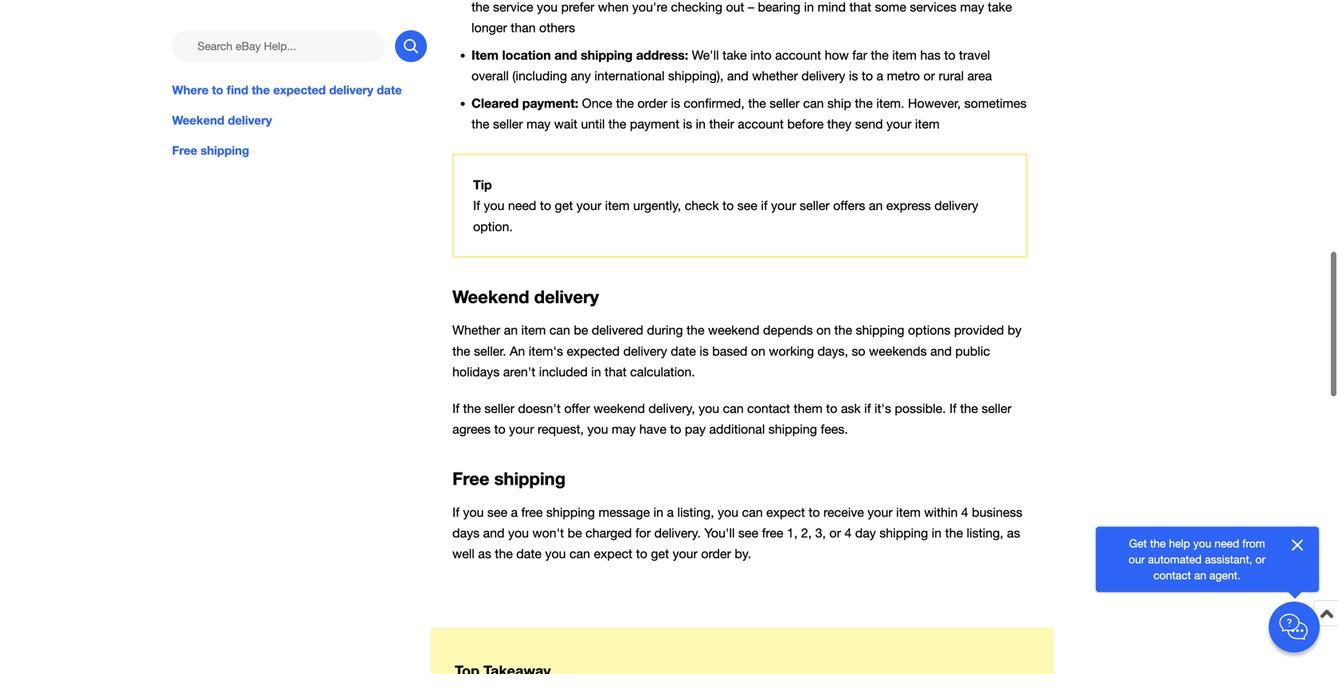 Task type: vqa. For each thing, say whether or not it's contained in the screenshot.
shipping),
yes



Task type: describe. For each thing, give the bounding box(es) containing it.
get the help you need from our automated assistant, or contact an agent.
[[1129, 538, 1266, 583]]

0 vertical spatial free shipping
[[172, 144, 249, 158]]

(including
[[513, 69, 567, 83]]

delivery up item's
[[534, 286, 599, 308]]

where
[[172, 83, 209, 97]]

get inside tip if you need to get your item urgently, check to see if your seller offers an express delivery option.
[[555, 199, 573, 213]]

has
[[921, 48, 941, 63]]

you up pay
[[699, 402, 720, 416]]

in up delivery.
[[654, 506, 664, 520]]

payment:
[[523, 96, 579, 111]]

seller down the cleared
[[493, 117, 523, 132]]

express
[[887, 199, 931, 213]]

during
[[647, 323, 683, 338]]

location
[[502, 48, 551, 63]]

won't
[[533, 526, 564, 541]]

you inside get the help you need from our automated assistant, or contact an agent.
[[1194, 538, 1212, 551]]

in inside "whether an item can be delivered during the weekend depends on the shipping options provided by the seller. an item's expected delivery date is based on working days, so weekends and public holidays aren't included in that calculation."
[[592, 365, 601, 380]]

if inside if you see a free shipping message in a listing, you can expect to receive your item within 4 business days and you won't be charged for delivery. you'll see free 1, 2, 3, or 4 day shipping in the listing, as well as the date you can expect to get your order by.
[[453, 506, 460, 520]]

seller down the public
[[982, 402, 1012, 416]]

and inside we'll take into account how far the item has to travel overall (including any international shipping), and whether delivery is to a metro or rural area
[[728, 69, 749, 83]]

if right possible.
[[950, 402, 957, 416]]

delivery inside "whether an item can be delivered during the weekend depends on the shipping options provided by the seller. an item's expected delivery date is based on working days, so weekends and public holidays aren't included in that calculation."
[[624, 344, 668, 359]]

so
[[852, 344, 866, 359]]

travel
[[960, 48, 991, 63]]

assistant,
[[1206, 553, 1253, 567]]

until
[[581, 117, 605, 132]]

the down whether
[[749, 96, 766, 111]]

whether
[[453, 323, 501, 338]]

delivery up weekend delivery link
[[329, 83, 374, 97]]

need inside tip if you need to get your item urgently, check to see if your seller offers an express delivery option.
[[508, 199, 537, 213]]

delivery inside tip if you need to get your item urgently, check to see if your seller offers an express delivery option.
[[935, 199, 979, 213]]

sometimes
[[965, 96, 1027, 111]]

or inside if you see a free shipping message in a listing, you can expect to receive your item within 4 business days and you won't be charged for delivery. you'll see free 1, 2, 3, or 4 day shipping in the listing, as well as the date you can expect to get your order by.
[[830, 526, 841, 541]]

seller inside tip if you need to get your item urgently, check to see if your seller offers an express delivery option.
[[800, 199, 830, 213]]

automated
[[1149, 553, 1202, 567]]

in inside "once the order is confirmed, the seller can ship the item. however, sometimes the seller may wait until the payment is in their account before they send your item"
[[696, 117, 706, 132]]

the up the holidays
[[453, 344, 471, 359]]

before
[[788, 117, 824, 132]]

the right 'well' on the bottom of page
[[495, 547, 513, 562]]

delivery inside we'll take into account how far the item has to travel overall (including any international shipping), and whether delivery is to a metro or rural area
[[802, 69, 846, 83]]

days,
[[818, 344, 849, 359]]

pay
[[685, 422, 706, 437]]

the down the cleared
[[472, 117, 490, 132]]

item
[[472, 48, 499, 63]]

an inside get the help you need from our automated assistant, or contact an agent.
[[1195, 569, 1207, 583]]

cleared payment:
[[472, 96, 579, 111]]

your left urgently,
[[577, 199, 602, 213]]

can up "by."
[[742, 506, 763, 520]]

date inside if you see a free shipping message in a listing, you can expect to receive your item within 4 business days and you won't be charged for delivery. you'll see free 1, 2, 3, or 4 day shipping in the listing, as well as the date you can expect to get your order by.
[[517, 547, 542, 562]]

can down charged
[[570, 547, 591, 562]]

holidays
[[453, 365, 500, 380]]

0 vertical spatial expect
[[767, 506, 805, 520]]

public
[[956, 344, 991, 359]]

if inside if the seller doesn't offer weekend delivery, you can contact them to ask if it's possible. if the seller agrees to your request, you may have to pay additional shipping fees.
[[865, 402, 871, 416]]

0 vertical spatial free
[[522, 506, 543, 520]]

expected inside "whether an item can be delivered during the weekend depends on the shipping options provided by the seller. an item's expected delivery date is based on working days, so weekends and public holidays aren't included in that calculation."
[[567, 344, 620, 359]]

you up days
[[463, 506, 484, 520]]

seller down whether
[[770, 96, 800, 111]]

may inside "once the order is confirmed, the seller can ship the item. however, sometimes the seller may wait until the payment is in their account before they send your item"
[[527, 117, 551, 132]]

by
[[1008, 323, 1022, 338]]

agrees
[[453, 422, 491, 437]]

urgently,
[[633, 199, 682, 213]]

help
[[1170, 538, 1191, 551]]

within
[[925, 506, 958, 520]]

1 vertical spatial listing,
[[967, 526, 1004, 541]]

rural
[[939, 69, 964, 83]]

the right possible.
[[961, 402, 979, 416]]

far
[[853, 48, 868, 63]]

contact inside get the help you need from our automated assistant, or contact an agent.
[[1154, 569, 1192, 583]]

we'll
[[692, 48, 719, 63]]

shipping),
[[668, 69, 724, 83]]

1 vertical spatial free
[[762, 526, 784, 541]]

aren't
[[503, 365, 536, 380]]

where to find the expected delivery date link
[[172, 81, 427, 99]]

our
[[1129, 553, 1146, 567]]

be inside "whether an item can be delivered during the weekend depends on the shipping options provided by the seller. an item's expected delivery date is based on working days, so weekends and public holidays aren't included in that calculation."
[[574, 323, 588, 338]]

the inside get the help you need from our automated assistant, or contact an agent.
[[1151, 538, 1166, 551]]

get the help you need from our automated assistant, or contact an agent. tooltip
[[1122, 536, 1273, 584]]

them
[[794, 402, 823, 416]]

area
[[968, 69, 992, 83]]

depends
[[763, 323, 813, 338]]

item inside if you see a free shipping message in a listing, you can expect to receive your item within 4 business days and you won't be charged for delivery. you'll see free 1, 2, 3, or 4 day shipping in the listing, as well as the date you can expect to get your order by.
[[897, 506, 921, 520]]

or inside get the help you need from our automated assistant, or contact an agent.
[[1256, 553, 1266, 567]]

weekends
[[869, 344, 927, 359]]

the right during
[[687, 323, 705, 338]]

3,
[[816, 526, 826, 541]]

tip if you need to get your item urgently, check to see if your seller offers an express delivery option.
[[473, 177, 979, 234]]

international
[[595, 69, 665, 83]]

confirmed,
[[684, 96, 745, 111]]

seller.
[[474, 344, 506, 359]]

your inside "once the order is confirmed, the seller can ship the item. however, sometimes the seller may wait until the payment is in their account before they send your item"
[[887, 117, 912, 132]]

from
[[1243, 538, 1266, 551]]

how
[[825, 48, 849, 63]]

payment
[[630, 117, 680, 132]]

you inside tip if you need to get your item urgently, check to see if your seller offers an express delivery option.
[[484, 199, 505, 213]]

item inside we'll take into account how far the item has to travel overall (including any international shipping), and whether delivery is to a metro or rural area
[[893, 48, 917, 63]]

based
[[713, 344, 748, 359]]

1 horizontal spatial a
[[667, 506, 674, 520]]

they
[[828, 117, 852, 132]]

where to find the expected delivery date
[[172, 83, 402, 97]]

in down "within"
[[932, 526, 942, 541]]

shipping inside the free shipping link
[[201, 144, 249, 158]]

the up send
[[855, 96, 873, 111]]

is inside we'll take into account how far the item has to travel overall (including any international shipping), and whether delivery is to a metro or rural area
[[849, 69, 859, 83]]

be inside if you see a free shipping message in a listing, you can expect to receive your item within 4 business days and you won't be charged for delivery. you'll see free 1, 2, 3, or 4 day shipping in the listing, as well as the date you can expect to get your order by.
[[568, 526, 582, 541]]

0 vertical spatial expected
[[273, 83, 326, 97]]

1 horizontal spatial 4
[[962, 506, 969, 520]]

0 vertical spatial free
[[172, 144, 197, 158]]

item location and shipping address:
[[472, 48, 689, 63]]

working
[[769, 344, 814, 359]]

2 vertical spatial see
[[739, 526, 759, 541]]

ship
[[828, 96, 852, 111]]

included
[[539, 365, 588, 380]]

an
[[510, 344, 525, 359]]

if up agrees on the left of page
[[453, 402, 460, 416]]

is up payment
[[671, 96, 681, 111]]

doesn't
[[518, 402, 561, 416]]

your inside if the seller doesn't offer weekend delivery, you can contact them to ask if it's possible. if the seller agrees to your request, you may have to pay additional shipping fees.
[[509, 422, 534, 437]]

their
[[710, 117, 735, 132]]

contact inside if the seller doesn't offer weekend delivery, you can contact them to ask if it's possible. if the seller agrees to your request, you may have to pay additional shipping fees.
[[748, 402, 791, 416]]

charged
[[586, 526, 632, 541]]

item.
[[877, 96, 905, 111]]

0 horizontal spatial weekend delivery
[[172, 113, 272, 128]]

options
[[908, 323, 951, 338]]

well
[[453, 547, 475, 562]]

fees.
[[821, 422, 848, 437]]

the right once
[[616, 96, 634, 111]]

order inside "once the order is confirmed, the seller can ship the item. however, sometimes the seller may wait until the payment is in their account before they send your item"
[[638, 96, 668, 111]]

you left won't at the left of page
[[508, 526, 529, 541]]

by.
[[735, 547, 752, 562]]

into
[[751, 48, 772, 63]]



Task type: locate. For each thing, give the bounding box(es) containing it.
4 left day on the bottom
[[845, 526, 852, 541]]

0 vertical spatial an
[[869, 199, 883, 213]]

0 horizontal spatial 4
[[845, 526, 852, 541]]

you down won't at the left of page
[[545, 547, 566, 562]]

or down from
[[1256, 553, 1266, 567]]

get inside if you see a free shipping message in a listing, you can expect to receive your item within 4 business days and you won't be charged for delivery. you'll see free 1, 2, 3, or 4 day shipping in the listing, as well as the date you can expect to get your order by.
[[651, 547, 669, 562]]

1 horizontal spatial free shipping
[[453, 469, 566, 490]]

provided
[[955, 323, 1005, 338]]

expected up that
[[567, 344, 620, 359]]

to
[[945, 48, 956, 63], [862, 69, 873, 83], [212, 83, 224, 97], [540, 199, 552, 213], [723, 199, 734, 213], [827, 402, 838, 416], [494, 422, 506, 437], [670, 422, 682, 437], [809, 506, 820, 520], [636, 547, 648, 562]]

item's
[[529, 344, 563, 359]]

once
[[582, 96, 613, 111]]

you right the help
[[1194, 538, 1212, 551]]

and inside "whether an item can be delivered during the weekend depends on the shipping options provided by the seller. an item's expected delivery date is based on working days, so weekends and public holidays aren't included in that calculation."
[[931, 344, 952, 359]]

1 horizontal spatial date
[[517, 547, 542, 562]]

and up "any"
[[555, 48, 578, 63]]

order
[[638, 96, 668, 111], [702, 547, 732, 562]]

check
[[685, 199, 719, 213]]

offer
[[565, 402, 590, 416]]

any
[[571, 69, 591, 83]]

as right 'well' on the bottom of page
[[478, 547, 492, 562]]

0 vertical spatial if
[[761, 199, 768, 213]]

0 vertical spatial weekend
[[172, 113, 225, 128]]

1 horizontal spatial contact
[[1154, 569, 1192, 583]]

we'll take into account how far the item has to travel overall (including any international shipping), and whether delivery is to a metro or rural area
[[472, 48, 992, 83]]

1 vertical spatial weekend
[[594, 402, 645, 416]]

a
[[877, 69, 884, 83], [511, 506, 518, 520], [667, 506, 674, 520]]

offers
[[834, 199, 866, 213]]

0 horizontal spatial need
[[508, 199, 537, 213]]

0 vertical spatial get
[[555, 199, 573, 213]]

item down however,
[[916, 117, 940, 132]]

item inside "once the order is confirmed, the seller can ship the item. however, sometimes the seller may wait until the payment is in their account before they send your item"
[[916, 117, 940, 132]]

contact up additional
[[748, 402, 791, 416]]

free shipping link
[[172, 142, 427, 159]]

1 vertical spatial weekend
[[453, 286, 530, 308]]

1 horizontal spatial expected
[[567, 344, 620, 359]]

the right find
[[252, 83, 270, 97]]

or right 3,
[[830, 526, 841, 541]]

if you see a free shipping message in a listing, you can expect to receive your item within 4 business days and you won't be charged for delivery. you'll see free 1, 2, 3, or 4 day shipping in the listing, as well as the date you can expect to get your order by.
[[453, 506, 1023, 562]]

message
[[599, 506, 650, 520]]

account right their
[[738, 117, 784, 132]]

4 right "within"
[[962, 506, 969, 520]]

weekend up based
[[708, 323, 760, 338]]

need up the "option."
[[508, 199, 537, 213]]

if left it's
[[865, 402, 871, 416]]

1 horizontal spatial expect
[[767, 506, 805, 520]]

your down "doesn't"
[[509, 422, 534, 437]]

0 vertical spatial order
[[638, 96, 668, 111]]

in
[[696, 117, 706, 132], [592, 365, 601, 380], [654, 506, 664, 520], [932, 526, 942, 541]]

1 horizontal spatial an
[[869, 199, 883, 213]]

account up whether
[[776, 48, 822, 63]]

option.
[[473, 219, 513, 234]]

0 vertical spatial or
[[924, 69, 936, 83]]

can inside "whether an item can be delivered during the weekend depends on the shipping options provided by the seller. an item's expected delivery date is based on working days, so weekends and public holidays aren't included in that calculation."
[[550, 323, 571, 338]]

seller left offers
[[800, 199, 830, 213]]

weekend up whether
[[453, 286, 530, 308]]

is inside "whether an item can be delivered during the weekend depends on the shipping options provided by the seller. an item's expected delivery date is based on working days, so weekends and public holidays aren't included in that calculation."
[[700, 344, 709, 359]]

expect up 1,
[[767, 506, 805, 520]]

that
[[605, 365, 627, 380]]

2,
[[802, 526, 812, 541]]

1 vertical spatial expected
[[567, 344, 620, 359]]

0 horizontal spatial date
[[377, 83, 402, 97]]

2 horizontal spatial date
[[671, 344, 696, 359]]

business
[[972, 506, 1023, 520]]

item left "within"
[[897, 506, 921, 520]]

1 horizontal spatial weekend
[[453, 286, 530, 308]]

item left urgently,
[[605, 199, 630, 213]]

an left agent.
[[1195, 569, 1207, 583]]

weekend inside "whether an item can be delivered during the weekend depends on the shipping options provided by the seller. an item's expected delivery date is based on working days, so weekends and public holidays aren't included in that calculation."
[[708, 323, 760, 338]]

0 vertical spatial be
[[574, 323, 588, 338]]

delivery
[[802, 69, 846, 83], [329, 83, 374, 97], [228, 113, 272, 128], [935, 199, 979, 213], [534, 286, 599, 308], [624, 344, 668, 359]]

if inside tip if you need to get your item urgently, check to see if your seller offers an express delivery option.
[[473, 199, 480, 213]]

1 vertical spatial free shipping
[[453, 469, 566, 490]]

free shipping
[[172, 144, 249, 158], [453, 469, 566, 490]]

if the seller doesn't offer weekend delivery, you can contact them to ask if it's possible. if the seller agrees to your request, you may have to pay additional shipping fees.
[[453, 402, 1012, 437]]

delivery.
[[655, 526, 701, 541]]

0 vertical spatial listing,
[[678, 506, 715, 520]]

see inside tip if you need to get your item urgently, check to see if your seller offers an express delivery option.
[[738, 199, 758, 213]]

be left delivered
[[574, 323, 588, 338]]

0 horizontal spatial free shipping
[[172, 144, 249, 158]]

1 vertical spatial need
[[1215, 538, 1240, 551]]

1 vertical spatial as
[[478, 547, 492, 562]]

may down the payment:
[[527, 117, 551, 132]]

0 vertical spatial account
[[776, 48, 822, 63]]

0 horizontal spatial expect
[[594, 547, 633, 562]]

can inside if the seller doesn't offer weekend delivery, you can contact them to ask if it's possible. if the seller agrees to your request, you may have to pay additional shipping fees.
[[723, 402, 744, 416]]

1 vertical spatial date
[[671, 344, 696, 359]]

days
[[453, 526, 480, 541]]

the down "within"
[[946, 526, 964, 541]]

shipping inside if the seller doesn't offer weekend delivery, you can contact them to ask if it's possible. if the seller agrees to your request, you may have to pay additional shipping fees.
[[769, 422, 818, 437]]

free shipping down where
[[172, 144, 249, 158]]

may inside if the seller doesn't offer weekend delivery, you can contact them to ask if it's possible. if the seller agrees to your request, you may have to pay additional shipping fees.
[[612, 422, 636, 437]]

the right the get
[[1151, 538, 1166, 551]]

the inside we'll take into account how far the item has to travel overall (including any international shipping), and whether delivery is to a metro or rural area
[[871, 48, 889, 63]]

0 horizontal spatial free
[[172, 144, 197, 158]]

if right check
[[761, 199, 768, 213]]

can inside "once the order is confirmed, the seller can ship the item. however, sometimes the seller may wait until the payment is in their account before they send your item"
[[804, 96, 824, 111]]

0 vertical spatial need
[[508, 199, 537, 213]]

the right until
[[609, 117, 627, 132]]

listing, down business
[[967, 526, 1004, 541]]

weekend down that
[[594, 402, 645, 416]]

is right payment
[[683, 117, 693, 132]]

cleared
[[472, 96, 519, 111]]

2 horizontal spatial an
[[1195, 569, 1207, 583]]

and inside if you see a free shipping message in a listing, you can expect to receive your item within 4 business days and you won't be charged for delivery. you'll see free 1, 2, 3, or 4 day shipping in the listing, as well as the date you can expect to get your order by.
[[483, 526, 505, 541]]

expected
[[273, 83, 326, 97], [567, 344, 620, 359]]

0 horizontal spatial if
[[761, 199, 768, 213]]

1 horizontal spatial weekend
[[708, 323, 760, 338]]

free left 1,
[[762, 526, 784, 541]]

1 horizontal spatial on
[[817, 323, 831, 338]]

can up item's
[[550, 323, 571, 338]]

your down delivery.
[[673, 547, 698, 562]]

1 vertical spatial be
[[568, 526, 582, 541]]

delivery,
[[649, 402, 695, 416]]

1 vertical spatial may
[[612, 422, 636, 437]]

1 horizontal spatial get
[[651, 547, 669, 562]]

shipping inside "whether an item can be delivered during the weekend depends on the shipping options provided by the seller. an item's expected delivery date is based on working days, so weekends and public holidays aren't included in that calculation."
[[856, 323, 905, 338]]

expect
[[767, 506, 805, 520], [594, 547, 633, 562]]

1,
[[787, 526, 798, 541]]

wait
[[554, 117, 578, 132]]

listing, up delivery.
[[678, 506, 715, 520]]

once the order is confirmed, the seller can ship the item. however, sometimes the seller may wait until the payment is in their account before they send your item
[[472, 96, 1027, 132]]

it's
[[875, 402, 892, 416]]

1 vertical spatial an
[[504, 323, 518, 338]]

item
[[893, 48, 917, 63], [916, 117, 940, 132], [605, 199, 630, 213], [522, 323, 546, 338], [897, 506, 921, 520]]

1 horizontal spatial listing,
[[967, 526, 1004, 541]]

and
[[555, 48, 578, 63], [728, 69, 749, 83], [931, 344, 952, 359], [483, 526, 505, 541]]

0 horizontal spatial order
[[638, 96, 668, 111]]

can up before
[[804, 96, 824, 111]]

account inside "once the order is confirmed, the seller can ship the item. however, sometimes the seller may wait until the payment is in their account before they send your item"
[[738, 117, 784, 132]]

seller
[[770, 96, 800, 111], [493, 117, 523, 132], [800, 199, 830, 213], [485, 402, 515, 416], [982, 402, 1012, 416]]

be right won't at the left of page
[[568, 526, 582, 541]]

may
[[527, 117, 551, 132], [612, 422, 636, 437]]

weekend delivery up an
[[453, 286, 599, 308]]

1 vertical spatial weekend delivery
[[453, 286, 599, 308]]

on up days,
[[817, 323, 831, 338]]

0 horizontal spatial get
[[555, 199, 573, 213]]

0 horizontal spatial contact
[[748, 402, 791, 416]]

whether an item can be delivered during the weekend depends on the shipping options provided by the seller. an item's expected delivery date is based on working days, so weekends and public holidays aren't included in that calculation.
[[453, 323, 1022, 380]]

free
[[172, 144, 197, 158], [453, 469, 490, 490]]

Search eBay Help... text field
[[172, 30, 386, 62]]

0 horizontal spatial or
[[830, 526, 841, 541]]

may left the have
[[612, 422, 636, 437]]

date inside "whether an item can be delivered during the weekend depends on the shipping options provided by the seller. an item's expected delivery date is based on working days, so weekends and public holidays aren't included in that calculation."
[[671, 344, 696, 359]]

1 horizontal spatial or
[[924, 69, 936, 83]]

item inside tip if you need to get your item urgently, check to see if your seller offers an express delivery option.
[[605, 199, 630, 213]]

0 horizontal spatial weekend
[[172, 113, 225, 128]]

1 horizontal spatial if
[[865, 402, 871, 416]]

can up additional
[[723, 402, 744, 416]]

and right days
[[483, 526, 505, 541]]

1 vertical spatial account
[[738, 117, 784, 132]]

item up item's
[[522, 323, 546, 338]]

metro
[[887, 69, 920, 83]]

receive
[[824, 506, 865, 520]]

0 horizontal spatial a
[[511, 506, 518, 520]]

0 horizontal spatial weekend
[[594, 402, 645, 416]]

free
[[522, 506, 543, 520], [762, 526, 784, 541]]

an inside "whether an item can be delivered during the weekend depends on the shipping options provided by the seller. an item's expected delivery date is based on working days, so weekends and public holidays aren't included in that calculation."
[[504, 323, 518, 338]]

if up days
[[453, 506, 460, 520]]

agent.
[[1210, 569, 1241, 583]]

seller up agrees on the left of page
[[485, 402, 515, 416]]

expected up weekend delivery link
[[273, 83, 326, 97]]

1 vertical spatial see
[[488, 506, 508, 520]]

0 horizontal spatial on
[[751, 344, 766, 359]]

order inside if you see a free shipping message in a listing, you can expect to receive your item within 4 business days and you won't be charged for delivery. you'll see free 1, 2, 3, or 4 day shipping in the listing, as well as the date you can expect to get your order by.
[[702, 547, 732, 562]]

0 vertical spatial on
[[817, 323, 831, 338]]

account inside we'll take into account how far the item has to travel overall (including any international shipping), and whether delivery is to a metro or rural area
[[776, 48, 822, 63]]

1 vertical spatial get
[[651, 547, 669, 562]]

whether
[[753, 69, 798, 83]]

0 vertical spatial contact
[[748, 402, 791, 416]]

free down agrees on the left of page
[[453, 469, 490, 490]]

you up you'll
[[718, 506, 739, 520]]

and down take at top
[[728, 69, 749, 83]]

1 vertical spatial order
[[702, 547, 732, 562]]

in left that
[[592, 365, 601, 380]]

1 horizontal spatial may
[[612, 422, 636, 437]]

order down you'll
[[702, 547, 732, 562]]

contact down automated
[[1154, 569, 1192, 583]]

order up payment
[[638, 96, 668, 111]]

for
[[636, 526, 651, 541]]

2 vertical spatial or
[[1256, 553, 1266, 567]]

your left offers
[[772, 199, 797, 213]]

additional
[[710, 422, 765, 437]]

0 vertical spatial weekend
[[708, 323, 760, 338]]

1 vertical spatial free
[[453, 469, 490, 490]]

date
[[377, 83, 402, 97], [671, 344, 696, 359], [517, 547, 542, 562]]

1 horizontal spatial order
[[702, 547, 732, 562]]

expect down charged
[[594, 547, 633, 562]]

free up won't at the left of page
[[522, 506, 543, 520]]

can
[[804, 96, 824, 111], [550, 323, 571, 338], [723, 402, 744, 416], [742, 506, 763, 520], [570, 547, 591, 562]]

0 horizontal spatial an
[[504, 323, 518, 338]]

1 horizontal spatial free
[[453, 469, 490, 490]]

need up assistant,
[[1215, 538, 1240, 551]]

0 horizontal spatial as
[[478, 547, 492, 562]]

an up an
[[504, 323, 518, 338]]

delivery right the express
[[935, 199, 979, 213]]

contact
[[748, 402, 791, 416], [1154, 569, 1192, 583]]

request,
[[538, 422, 584, 437]]

send
[[856, 117, 883, 132]]

you
[[484, 199, 505, 213], [699, 402, 720, 416], [588, 422, 609, 437], [463, 506, 484, 520], [718, 506, 739, 520], [508, 526, 529, 541], [1194, 538, 1212, 551], [545, 547, 566, 562]]

2 vertical spatial date
[[517, 547, 542, 562]]

item up metro
[[893, 48, 917, 63]]

overall
[[472, 69, 509, 83]]

find
[[227, 83, 249, 97]]

or inside we'll take into account how far the item has to travel overall (including any international shipping), and whether delivery is to a metro or rural area
[[924, 69, 936, 83]]

0 vertical spatial weekend delivery
[[172, 113, 272, 128]]

if inside tip if you need to get your item urgently, check to see if your seller offers an express delivery option.
[[761, 199, 768, 213]]

the up days,
[[835, 323, 853, 338]]

shipping
[[581, 48, 633, 63], [201, 144, 249, 158], [856, 323, 905, 338], [769, 422, 818, 437], [495, 469, 566, 490], [547, 506, 595, 520], [880, 526, 929, 541]]

weekend down where
[[172, 113, 225, 128]]

free shipping down agrees on the left of page
[[453, 469, 566, 490]]

1 vertical spatial if
[[865, 402, 871, 416]]

your down item.
[[887, 117, 912, 132]]

and down "options"
[[931, 344, 952, 359]]

day
[[856, 526, 876, 541]]

delivery down find
[[228, 113, 272, 128]]

is down far
[[849, 69, 859, 83]]

0 horizontal spatial listing,
[[678, 506, 715, 520]]

need inside get the help you need from our automated assistant, or contact an agent.
[[1215, 538, 1240, 551]]

1 horizontal spatial need
[[1215, 538, 1240, 551]]

0 horizontal spatial free
[[522, 506, 543, 520]]

possible.
[[895, 402, 946, 416]]

delivered
[[592, 323, 644, 338]]

weekend inside if the seller doesn't offer weekend delivery, you can contact them to ask if it's possible. if the seller agrees to your request, you may have to pay additional shipping fees.
[[594, 402, 645, 416]]

get
[[1130, 538, 1148, 551]]

a inside we'll take into account how far the item has to travel overall (including any international shipping), and whether delivery is to a metro or rural area
[[877, 69, 884, 83]]

have
[[640, 422, 667, 437]]

2 vertical spatial an
[[1195, 569, 1207, 583]]

2 horizontal spatial a
[[877, 69, 884, 83]]

as down business
[[1008, 526, 1021, 541]]

0 vertical spatial see
[[738, 199, 758, 213]]

your up day on the bottom
[[868, 506, 893, 520]]

weekend
[[172, 113, 225, 128], [453, 286, 530, 308]]

tip
[[473, 177, 492, 193]]

1 vertical spatial on
[[751, 344, 766, 359]]

be
[[574, 323, 588, 338], [568, 526, 582, 541]]

address:
[[637, 48, 689, 63]]

1 vertical spatial expect
[[594, 547, 633, 562]]

0 horizontal spatial expected
[[273, 83, 326, 97]]

you down offer
[[588, 422, 609, 437]]

delivery down how
[[802, 69, 846, 83]]

however,
[[908, 96, 961, 111]]

if
[[473, 199, 480, 213], [453, 402, 460, 416], [950, 402, 957, 416], [453, 506, 460, 520]]

0 vertical spatial as
[[1008, 526, 1021, 541]]

delivery up calculation.
[[624, 344, 668, 359]]

0 vertical spatial date
[[377, 83, 402, 97]]

1 vertical spatial or
[[830, 526, 841, 541]]

0 vertical spatial 4
[[962, 506, 969, 520]]

the up agrees on the left of page
[[463, 402, 481, 416]]

take
[[723, 48, 747, 63]]

0 horizontal spatial may
[[527, 117, 551, 132]]

1 vertical spatial 4
[[845, 526, 852, 541]]

an right offers
[[869, 199, 883, 213]]

item inside "whether an item can be delivered during the weekend depends on the shipping options provided by the seller. an item's expected delivery date is based on working days, so weekends and public holidays aren't included in that calculation."
[[522, 323, 546, 338]]

1 vertical spatial contact
[[1154, 569, 1192, 583]]

0 vertical spatial may
[[527, 117, 551, 132]]

your
[[887, 117, 912, 132], [577, 199, 602, 213], [772, 199, 797, 213], [509, 422, 534, 437], [868, 506, 893, 520], [673, 547, 698, 562]]

1 horizontal spatial weekend delivery
[[453, 286, 599, 308]]

1 horizontal spatial free
[[762, 526, 784, 541]]

weekend delivery down find
[[172, 113, 272, 128]]

you'll
[[705, 526, 735, 541]]

2 horizontal spatial or
[[1256, 553, 1266, 567]]

free down where
[[172, 144, 197, 158]]

date inside where to find the expected delivery date link
[[377, 83, 402, 97]]

as
[[1008, 526, 1021, 541], [478, 547, 492, 562]]

the
[[871, 48, 889, 63], [252, 83, 270, 97], [616, 96, 634, 111], [749, 96, 766, 111], [855, 96, 873, 111], [472, 117, 490, 132], [609, 117, 627, 132], [687, 323, 705, 338], [835, 323, 853, 338], [453, 344, 471, 359], [463, 402, 481, 416], [961, 402, 979, 416], [946, 526, 964, 541], [1151, 538, 1166, 551], [495, 547, 513, 562]]

1 horizontal spatial as
[[1008, 526, 1021, 541]]

an inside tip if you need to get your item urgently, check to see if your seller offers an express delivery option.
[[869, 199, 883, 213]]

weekend delivery link
[[172, 112, 427, 129]]



